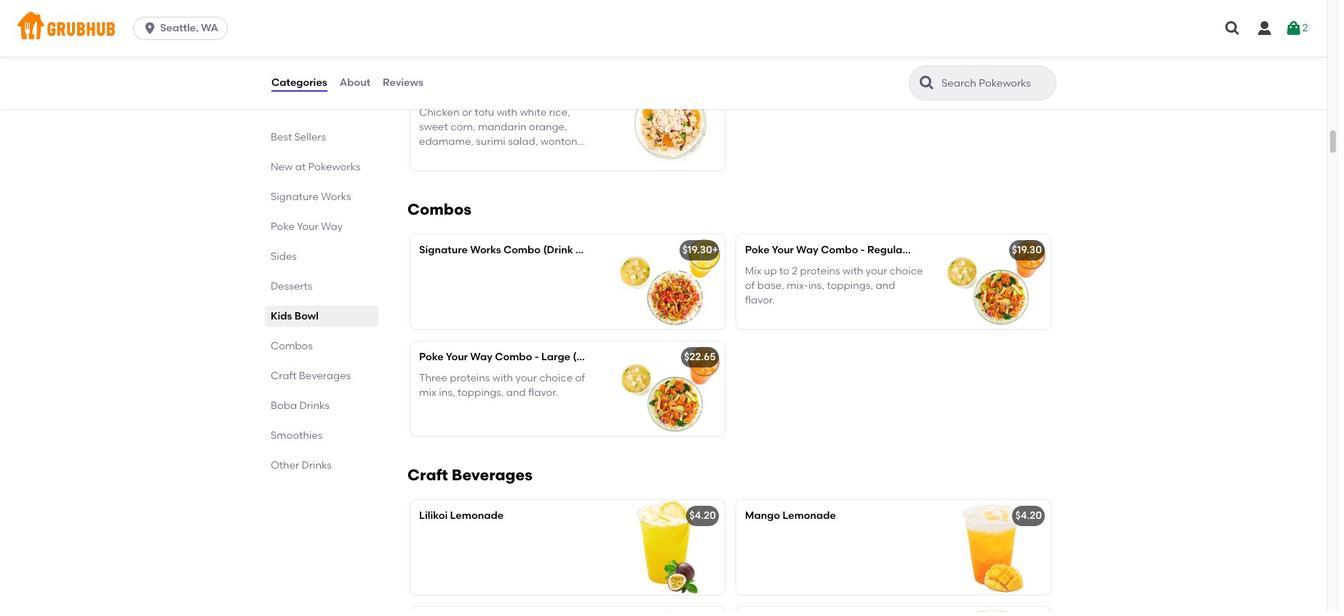 Task type: locate. For each thing, give the bounding box(es) containing it.
1 vertical spatial ins,
[[439, 386, 455, 399]]

signature works combo (drink + miso soup or kettle chips) image
[[616, 235, 725, 329]]

or up the corn,
[[462, 106, 472, 118]]

2 inside button
[[1303, 22, 1309, 34]]

other drinks
[[271, 459, 332, 472]]

proteins
[[800, 265, 840, 277], [450, 372, 490, 384]]

flavor. down the base,
[[745, 294, 775, 307]]

lemonade right lilikoi
[[450, 510, 504, 522]]

large
[[542, 351, 571, 363]]

0 horizontal spatial svg image
[[1224, 20, 1242, 37]]

1 vertical spatial poke
[[419, 351, 444, 363]]

strawberry lemonade image
[[616, 607, 725, 612]]

0 horizontal spatial flavor.
[[528, 386, 558, 399]]

1 vertical spatial beverages
[[452, 466, 533, 484]]

works
[[321, 191, 351, 203], [470, 244, 501, 256]]

toppings, inside the three proteins with your choice of mix ins, toppings, and flavor.
[[458, 386, 504, 399]]

2 horizontal spatial and
[[876, 279, 895, 292]]

1 horizontal spatial your
[[446, 351, 468, 363]]

2 $4.20 from the left
[[1016, 510, 1042, 522]]

poke for poke your way
[[271, 221, 295, 233]]

0 horizontal spatial 2
[[792, 265, 798, 277]]

or left $22.65
[[668, 351, 678, 363]]

1 horizontal spatial lemonade
[[783, 510, 836, 522]]

svg image
[[1224, 20, 1242, 37], [1256, 20, 1274, 37], [1285, 20, 1303, 37]]

1 horizontal spatial soup
[[640, 351, 665, 363]]

mango
[[745, 510, 780, 522]]

and inside mix up to 2 proteins with your choice of base, mix-ins, toppings, and flavor.
[[876, 279, 895, 292]]

combos down desserts
[[271, 340, 313, 352]]

1 vertical spatial proteins
[[450, 372, 490, 384]]

1 vertical spatial flavor.
[[528, 386, 558, 399]]

1 vertical spatial signature
[[419, 244, 468, 256]]

lemonade
[[450, 510, 504, 522], [783, 510, 836, 522]]

mandarin
[[478, 121, 527, 133]]

toppings, inside mix up to 2 proteins with your choice of base, mix-ins, toppings, and flavor.
[[827, 279, 873, 292]]

2
[[1303, 22, 1309, 34], [792, 265, 798, 277]]

$19.30 +
[[682, 244, 719, 256]]

1 vertical spatial drinks
[[302, 459, 332, 472]]

0 vertical spatial bowl
[[445, 42, 482, 60]]

bowl down desserts
[[295, 310, 319, 322]]

bowl up chicken
[[443, 85, 467, 98]]

signature
[[271, 191, 319, 203], [419, 244, 468, 256]]

craft beverages
[[271, 370, 351, 382], [408, 466, 533, 484]]

poke
[[271, 221, 295, 233], [419, 351, 444, 363]]

0 horizontal spatial lemonade
[[450, 510, 504, 522]]

at
[[295, 161, 306, 173]]

0 horizontal spatial signature
[[271, 191, 319, 203]]

way
[[321, 221, 343, 233], [470, 351, 493, 363]]

boba
[[271, 400, 297, 412]]

svg image inside 2 button
[[1285, 20, 1303, 37]]

flavor. inside mix up to 2 proteins with your choice of base, mix-ins, toppings, and flavor.
[[745, 294, 775, 307]]

2 button
[[1285, 15, 1309, 41]]

3 svg image from the left
[[1285, 20, 1303, 37]]

seattle, wa button
[[133, 17, 234, 40]]

your up three
[[446, 351, 468, 363]]

0 horizontal spatial ins,
[[439, 386, 455, 399]]

kids
[[408, 42, 441, 60], [419, 85, 441, 98], [271, 310, 292, 322]]

toppings,
[[827, 279, 873, 292], [458, 386, 504, 399]]

of
[[745, 279, 755, 292], [575, 372, 585, 384]]

toppings, right mix
[[458, 386, 504, 399]]

1 lemonade from the left
[[450, 510, 504, 522]]

with right to
[[843, 265, 864, 277]]

ins,
[[809, 279, 825, 292], [439, 386, 455, 399]]

0 horizontal spatial your
[[297, 221, 319, 233]]

1 horizontal spatial proteins
[[800, 265, 840, 277]]

combo
[[504, 244, 541, 256], [495, 351, 532, 363]]

2 vertical spatial or
[[668, 351, 678, 363]]

bowl
[[445, 42, 482, 60], [443, 85, 467, 98], [295, 310, 319, 322]]

of down poke your way combo - large (drink + miso soup or kettle chips)
[[575, 372, 585, 384]]

kids bowl down desserts
[[271, 310, 319, 322]]

sellers
[[294, 131, 326, 143]]

drinks
[[299, 400, 330, 412], [302, 459, 332, 472]]

craft beverages up lilikoi lemonade
[[408, 466, 533, 484]]

1 horizontal spatial and
[[506, 386, 526, 399]]

2 vertical spatial bowl
[[295, 310, 319, 322]]

1 horizontal spatial works
[[470, 244, 501, 256]]

2 horizontal spatial or
[[668, 351, 678, 363]]

lemonade right mango
[[783, 510, 836, 522]]

1 vertical spatial combo
[[495, 351, 532, 363]]

0 vertical spatial proteins
[[800, 265, 840, 277]]

1 horizontal spatial flavor.
[[745, 294, 775, 307]]

craft up lilikoi
[[408, 466, 448, 484]]

0 vertical spatial choice
[[890, 265, 923, 277]]

0 vertical spatial flavor.
[[745, 294, 775, 307]]

signature for signature works combo (drink + miso soup or kettle chips)
[[419, 244, 468, 256]]

proteins up mix-
[[800, 265, 840, 277]]

with inside the three proteins with your choice of mix ins, toppings, and flavor.
[[493, 372, 513, 384]]

0 horizontal spatial poke
[[271, 221, 295, 233]]

works for signature works
[[321, 191, 351, 203]]

proteins right three
[[450, 372, 490, 384]]

drinks right boba
[[299, 400, 330, 412]]

choice
[[890, 265, 923, 277], [540, 372, 573, 384]]

way for poke your way
[[321, 221, 343, 233]]

0 horizontal spatial miso
[[584, 244, 608, 256]]

kids up reviews
[[408, 42, 441, 60]]

salad,
[[508, 136, 538, 148]]

your
[[866, 265, 887, 277], [516, 372, 537, 384]]

1 horizontal spatial pokeworks
[[475, 150, 527, 163]]

1 vertical spatial 2
[[792, 265, 798, 277]]

choice inside the three proteins with your choice of mix ins, toppings, and flavor.
[[540, 372, 573, 384]]

1 $4.20 from the left
[[690, 510, 716, 522]]

0 vertical spatial with
[[497, 106, 518, 118]]

mango lemonade image
[[942, 500, 1051, 595]]

or left $19.30 +
[[638, 244, 648, 256]]

1 vertical spatial with
[[843, 265, 864, 277]]

1 vertical spatial and
[[876, 279, 895, 292]]

1 horizontal spatial svg image
[[1256, 20, 1274, 37]]

drinks for boba drinks
[[299, 400, 330, 412]]

boba drinks
[[271, 400, 330, 412]]

beverages up boba drinks
[[299, 370, 351, 382]]

1 vertical spatial kettle
[[680, 351, 710, 363]]

0 vertical spatial your
[[297, 221, 319, 233]]

kids bowl image
[[616, 76, 725, 171]]

0 vertical spatial toppings,
[[827, 279, 873, 292]]

combos down crisps,
[[408, 200, 472, 219]]

0 vertical spatial works
[[321, 191, 351, 203]]

1 horizontal spatial choice
[[890, 265, 923, 277]]

your
[[297, 221, 319, 233], [446, 351, 468, 363]]

0 vertical spatial and
[[453, 150, 473, 163]]

0 vertical spatial (drink
[[543, 244, 573, 256]]

pokeworks down surimi
[[475, 150, 527, 163]]

1 horizontal spatial $19.30
[[1012, 244, 1042, 256]]

Search Pokeworks search field
[[940, 76, 1052, 90]]

1 horizontal spatial craft beverages
[[408, 466, 533, 484]]

flavor. down -
[[528, 386, 558, 399]]

flavor.
[[745, 294, 775, 307], [528, 386, 558, 399]]

1 vertical spatial works
[[470, 244, 501, 256]]

2 $19.30 from the left
[[1012, 244, 1042, 256]]

1 vertical spatial toppings,
[[458, 386, 504, 399]]

with up "mandarin"
[[497, 106, 518, 118]]

sweet
[[419, 121, 448, 133]]

1 vertical spatial your
[[516, 372, 537, 384]]

kids up chicken
[[419, 85, 441, 98]]

seattle, wa
[[160, 22, 218, 34]]

combos
[[408, 200, 472, 219], [271, 340, 313, 352]]

about
[[340, 76, 371, 89]]

with inside mix up to 2 proteins with your choice of base, mix-ins, toppings, and flavor.
[[843, 265, 864, 277]]

soup
[[610, 244, 635, 256], [640, 351, 665, 363]]

0 vertical spatial ins,
[[809, 279, 825, 292]]

best
[[271, 131, 292, 143]]

1 horizontal spatial signature
[[419, 244, 468, 256]]

$19.30
[[682, 244, 713, 256], [1012, 244, 1042, 256]]

base,
[[757, 279, 784, 292]]

0 horizontal spatial proteins
[[450, 372, 490, 384]]

0 horizontal spatial $4.20
[[690, 510, 716, 522]]

corn,
[[451, 121, 476, 133]]

2 vertical spatial with
[[493, 372, 513, 384]]

0 vertical spatial chips)
[[682, 244, 715, 256]]

craft beverages up boba drinks
[[271, 370, 351, 382]]

chicken or tofu with white rice, sweet corn, mandarin orange, edamame, surimi salad, wonton crisps, and pokeworks classic
[[419, 106, 578, 163]]

1 vertical spatial chips)
[[712, 351, 745, 363]]

lilikoi lemonade
[[419, 510, 504, 522]]

pokeworks right at
[[308, 161, 361, 173]]

2 horizontal spatial svg image
[[1285, 20, 1303, 37]]

way up the three proteins with your choice of mix ins, toppings, and flavor.
[[470, 351, 493, 363]]

and
[[453, 150, 473, 163], [876, 279, 895, 292], [506, 386, 526, 399]]

ins, inside the three proteins with your choice of mix ins, toppings, and flavor.
[[439, 386, 455, 399]]

kids bowl
[[408, 42, 482, 60], [419, 85, 467, 98], [271, 310, 319, 322]]

1 vertical spatial or
[[638, 244, 648, 256]]

2 lemonade from the left
[[783, 510, 836, 522]]

ins, right the base,
[[809, 279, 825, 292]]

0 horizontal spatial choice
[[540, 372, 573, 384]]

1 $19.30 from the left
[[682, 244, 713, 256]]

ins, right mix
[[439, 386, 455, 399]]

your down signature works
[[297, 221, 319, 233]]

with
[[497, 106, 518, 118], [843, 265, 864, 277], [493, 372, 513, 384]]

categories button
[[271, 57, 328, 109]]

of inside the three proteins with your choice of mix ins, toppings, and flavor.
[[575, 372, 585, 384]]

0 vertical spatial 2
[[1303, 22, 1309, 34]]

1 horizontal spatial 2
[[1303, 22, 1309, 34]]

0 vertical spatial your
[[866, 265, 887, 277]]

1 horizontal spatial ins,
[[809, 279, 825, 292]]

search icon image
[[919, 74, 936, 92]]

pokeworks
[[475, 150, 527, 163], [308, 161, 361, 173]]

0 horizontal spatial or
[[462, 106, 472, 118]]

bowl up tofu
[[445, 42, 482, 60]]

1 vertical spatial combos
[[271, 340, 313, 352]]

drinks right other
[[302, 459, 332, 472]]

chips)
[[682, 244, 715, 256], [712, 351, 745, 363]]

your inside mix up to 2 proteins with your choice of base, mix-ins, toppings, and flavor.
[[866, 265, 887, 277]]

0 horizontal spatial toppings,
[[458, 386, 504, 399]]

new at pokeworks
[[271, 161, 361, 173]]

1 vertical spatial miso
[[614, 351, 637, 363]]

kettle
[[651, 244, 680, 256], [680, 351, 710, 363]]

or inside chicken or tofu with white rice, sweet corn, mandarin orange, edamame, surimi salad, wonton crisps, and pokeworks classic
[[462, 106, 472, 118]]

+
[[576, 244, 582, 256], [713, 244, 719, 256], [606, 351, 612, 363]]

works for signature works combo (drink + miso soup or kettle chips)
[[470, 244, 501, 256]]

beverages
[[299, 370, 351, 382], [452, 466, 533, 484]]

kids bowl up reviews
[[408, 42, 482, 60]]

0 vertical spatial drinks
[[299, 400, 330, 412]]

craft up boba
[[271, 370, 297, 382]]

signature works combo (drink + miso soup or kettle chips)
[[419, 244, 715, 256]]

0 horizontal spatial way
[[321, 221, 343, 233]]

way down signature works
[[321, 221, 343, 233]]

1 horizontal spatial of
[[745, 279, 755, 292]]

kids down desserts
[[271, 310, 292, 322]]

rice,
[[549, 106, 570, 118]]

new
[[271, 161, 293, 173]]

0 horizontal spatial works
[[321, 191, 351, 203]]

beverages up lilikoi lemonade
[[452, 466, 533, 484]]

$4.20
[[690, 510, 716, 522], [1016, 510, 1042, 522]]

1 horizontal spatial way
[[470, 351, 493, 363]]

1 vertical spatial your
[[446, 351, 468, 363]]

0 horizontal spatial $19.30
[[682, 244, 713, 256]]

0 horizontal spatial craft
[[271, 370, 297, 382]]

0 horizontal spatial of
[[575, 372, 585, 384]]

lilikoi
[[419, 510, 448, 522]]

0 vertical spatial or
[[462, 106, 472, 118]]

toppings, right mix-
[[827, 279, 873, 292]]

miso
[[584, 244, 608, 256], [614, 351, 637, 363]]

poke up three
[[419, 351, 444, 363]]

poke up sides
[[271, 221, 295, 233]]

(drink
[[543, 244, 573, 256], [573, 351, 603, 363]]

kids bowl up chicken
[[419, 85, 467, 98]]

2 vertical spatial and
[[506, 386, 526, 399]]

lilikoi green tea image
[[942, 607, 1051, 612]]

or
[[462, 106, 472, 118], [638, 244, 648, 256], [668, 351, 678, 363]]

pokeworks inside chicken or tofu with white rice, sweet corn, mandarin orange, edamame, surimi salad, wonton crisps, and pokeworks classic
[[475, 150, 527, 163]]

of down mix at the top of the page
[[745, 279, 755, 292]]

with right three
[[493, 372, 513, 384]]

ins, inside mix up to 2 proteins with your choice of base, mix-ins, toppings, and flavor.
[[809, 279, 825, 292]]

0 vertical spatial kids
[[408, 42, 441, 60]]

2 vertical spatial kids bowl
[[271, 310, 319, 322]]

wonton
[[541, 136, 578, 148]]

craft
[[271, 370, 297, 382], [408, 466, 448, 484]]

signature for signature works
[[271, 191, 319, 203]]

surimi
[[476, 136, 506, 148]]



Task type: vqa. For each thing, say whether or not it's contained in the screenshot.
time
no



Task type: describe. For each thing, give the bounding box(es) containing it.
wa
[[201, 22, 218, 34]]

three proteins with your choice of mix ins, toppings, and flavor.
[[419, 372, 585, 399]]

$19.30 for $19.30
[[1012, 244, 1042, 256]]

edamame,
[[419, 136, 474, 148]]

chicken
[[419, 106, 460, 118]]

about button
[[339, 57, 371, 109]]

svg image
[[143, 21, 157, 36]]

best sellers
[[271, 131, 326, 143]]

your for poke your way
[[297, 221, 319, 233]]

desserts
[[271, 280, 313, 293]]

other
[[271, 459, 299, 472]]

2 horizontal spatial +
[[713, 244, 719, 256]]

crisps,
[[419, 150, 451, 163]]

sides
[[271, 250, 297, 263]]

poke your way combo - large (drink + miso soup or kettle chips) image
[[616, 342, 725, 436]]

your for poke your way combo - large (drink + miso soup or kettle chips)
[[446, 351, 468, 363]]

white
[[520, 106, 547, 118]]

classic
[[530, 150, 565, 163]]

0 vertical spatial combo
[[504, 244, 541, 256]]

proteins inside mix up to 2 proteins with your choice of base, mix-ins, toppings, and flavor.
[[800, 265, 840, 277]]

main navigation navigation
[[0, 0, 1328, 57]]

0 horizontal spatial +
[[576, 244, 582, 256]]

1 horizontal spatial +
[[606, 351, 612, 363]]

1 horizontal spatial or
[[638, 244, 648, 256]]

seattle,
[[160, 22, 199, 34]]

$4.20 for lilikoi lemonade
[[690, 510, 716, 522]]

1 svg image from the left
[[1224, 20, 1242, 37]]

with inside chicken or tofu with white rice, sweet corn, mandarin orange, edamame, surimi salad, wonton crisps, and pokeworks classic
[[497, 106, 518, 118]]

$19.30 for $19.30 +
[[682, 244, 713, 256]]

drinks for other drinks
[[302, 459, 332, 472]]

signature works
[[271, 191, 351, 203]]

0 horizontal spatial combos
[[271, 340, 313, 352]]

-
[[535, 351, 539, 363]]

0 horizontal spatial craft beverages
[[271, 370, 351, 382]]

1 vertical spatial craft beverages
[[408, 466, 533, 484]]

$4.20 for mango lemonade
[[1016, 510, 1042, 522]]

poke for poke your way combo - large (drink + miso soup or kettle chips)
[[419, 351, 444, 363]]

lemonade for lilikoi lemonade
[[450, 510, 504, 522]]

2 inside mix up to 2 proteins with your choice of base, mix-ins, toppings, and flavor.
[[792, 265, 798, 277]]

mix-
[[787, 279, 809, 292]]

poke your way combo - regular (drink + miso soup or kettle chips) image
[[942, 235, 1051, 329]]

choice inside mix up to 2 proteins with your choice of base, mix-ins, toppings, and flavor.
[[890, 265, 923, 277]]

0 vertical spatial craft
[[271, 370, 297, 382]]

poke your way
[[271, 221, 343, 233]]

1 vertical spatial soup
[[640, 351, 665, 363]]

1 horizontal spatial beverages
[[452, 466, 533, 484]]

tofu
[[475, 106, 494, 118]]

lilikoi lemonade image
[[616, 500, 725, 595]]

to
[[780, 265, 790, 277]]

1 vertical spatial kids
[[419, 85, 441, 98]]

of inside mix up to 2 proteins with your choice of base, mix-ins, toppings, and flavor.
[[745, 279, 755, 292]]

your inside the three proteins with your choice of mix ins, toppings, and flavor.
[[516, 372, 537, 384]]

1 horizontal spatial miso
[[614, 351, 637, 363]]

three
[[419, 372, 448, 384]]

$22.65
[[684, 351, 716, 363]]

1 vertical spatial bowl
[[443, 85, 467, 98]]

orange,
[[529, 121, 567, 133]]

poke your way combo - large (drink + miso soup or kettle chips)
[[419, 351, 745, 363]]

mix
[[745, 265, 762, 277]]

reviews button
[[382, 57, 424, 109]]

1 vertical spatial kids bowl
[[419, 85, 467, 98]]

0 vertical spatial miso
[[584, 244, 608, 256]]

1 vertical spatial craft
[[408, 466, 448, 484]]

proteins inside the three proteins with your choice of mix ins, toppings, and flavor.
[[450, 372, 490, 384]]

way for poke your way combo - large (drink + miso soup or kettle chips)
[[470, 351, 493, 363]]

0 vertical spatial kids bowl
[[408, 42, 482, 60]]

up
[[764, 265, 777, 277]]

mix
[[419, 386, 437, 399]]

categories
[[271, 76, 327, 89]]

and inside the three proteins with your choice of mix ins, toppings, and flavor.
[[506, 386, 526, 399]]

and inside chicken or tofu with white rice, sweet corn, mandarin orange, edamame, surimi salad, wonton crisps, and pokeworks classic
[[453, 150, 473, 163]]

2 vertical spatial kids
[[271, 310, 292, 322]]

0 horizontal spatial pokeworks
[[308, 161, 361, 173]]

mango lemonade
[[745, 510, 836, 522]]

smoothies
[[271, 429, 323, 442]]

flavor. inside the three proteins with your choice of mix ins, toppings, and flavor.
[[528, 386, 558, 399]]

1 vertical spatial (drink
[[573, 351, 603, 363]]

1 horizontal spatial combos
[[408, 200, 472, 219]]

reviews
[[383, 76, 423, 89]]

lemonade for mango lemonade
[[783, 510, 836, 522]]

0 vertical spatial kettle
[[651, 244, 680, 256]]

2 svg image from the left
[[1256, 20, 1274, 37]]

0 vertical spatial soup
[[610, 244, 635, 256]]

mix up to 2 proteins with your choice of base, mix-ins, toppings, and flavor.
[[745, 265, 923, 307]]

0 vertical spatial beverages
[[299, 370, 351, 382]]



